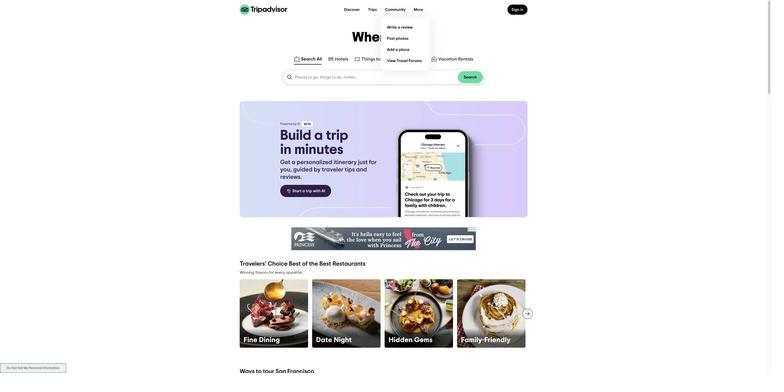 Task type: locate. For each thing, give the bounding box(es) containing it.
date night link
[[312, 280, 381, 348]]

add a place link
[[385, 44, 426, 55]]

1 horizontal spatial in
[[521, 8, 524, 12]]

2 best from the left
[[320, 261, 331, 267]]

best up 'appetite'
[[289, 261, 301, 267]]

travelers' choice best of the best restaurants
[[240, 261, 366, 267]]

a right build
[[314, 129, 323, 143]]

search
[[301, 57, 316, 62], [464, 75, 477, 79]]

rentals
[[458, 57, 474, 62]]

1 vertical spatial in
[[280, 143, 292, 157]]

1 vertical spatial ai
[[322, 189, 325, 193]]

menu
[[381, 18, 430, 70]]

a right get
[[292, 159, 296, 166]]

1 horizontal spatial restaurants
[[400, 57, 425, 62]]

tips
[[345, 167, 355, 173]]

gems
[[414, 337, 433, 344]]

for right the just at top left
[[369, 159, 377, 166]]

0 horizontal spatial trip
[[306, 189, 312, 193]]

tab list containing search all
[[0, 54, 768, 66]]

0 horizontal spatial restaurants
[[333, 261, 366, 267]]

trip for minutes
[[326, 129, 348, 143]]

1 vertical spatial trip
[[306, 189, 312, 193]]

you,
[[280, 167, 292, 173]]

search for search
[[464, 75, 477, 79]]

1 horizontal spatial by
[[314, 167, 321, 173]]

a right add
[[396, 48, 398, 52]]

a inside button
[[303, 189, 305, 193]]

add
[[387, 48, 395, 52]]

where to?
[[352, 31, 415, 44]]

ai right with
[[322, 189, 325, 193]]

powered
[[280, 122, 293, 125]]

0 vertical spatial do
[[382, 57, 387, 62]]

trips
[[368, 8, 377, 12]]

add a place
[[387, 48, 410, 52]]

a right the write
[[398, 25, 400, 29]]

best right the
[[320, 261, 331, 267]]

with
[[313, 189, 321, 193]]

do not sell my personal information button
[[0, 364, 66, 373]]

1 vertical spatial for
[[269, 271, 274, 275]]

Search search field
[[283, 70, 485, 84], [295, 75, 458, 80]]

start
[[293, 189, 302, 193]]

ai inside button
[[322, 189, 325, 193]]

1 vertical spatial search
[[464, 75, 477, 79]]

search inside search field
[[464, 75, 477, 79]]

0 vertical spatial ai
[[297, 122, 300, 125]]

0 horizontal spatial do
[[7, 367, 11, 370]]

appetite
[[286, 271, 302, 275]]

for inside build a trip in minutes get a personalized itinerary just for you, guided by traveler tips and reviews.
[[369, 159, 377, 166]]

1 vertical spatial by
[[314, 167, 321, 173]]

itinerary
[[334, 159, 357, 166]]

0 vertical spatial trip
[[326, 129, 348, 143]]

0 vertical spatial by
[[293, 122, 297, 125]]

0 horizontal spatial search
[[301, 57, 316, 62]]

in
[[521, 8, 524, 12], [280, 143, 292, 157]]

1 horizontal spatial trip
[[326, 129, 348, 143]]

by
[[293, 122, 297, 125], [314, 167, 321, 173]]

night
[[334, 337, 352, 344]]

1 horizontal spatial for
[[369, 159, 377, 166]]

search down rentals
[[464, 75, 477, 79]]

a right the start
[[303, 189, 305, 193]]

search left all
[[301, 57, 316, 62]]

1 horizontal spatial search
[[464, 75, 477, 79]]

fine dining
[[244, 337, 280, 344]]

1 horizontal spatial best
[[320, 261, 331, 267]]

0 horizontal spatial by
[[293, 122, 297, 125]]

community
[[385, 8, 406, 12]]

0 vertical spatial restaurants
[[400, 57, 425, 62]]

write
[[387, 25, 397, 29]]

restaurants button
[[392, 55, 426, 65]]

trip
[[326, 129, 348, 143], [306, 189, 312, 193]]

0 horizontal spatial best
[[289, 261, 301, 267]]

my
[[24, 367, 28, 370]]

a for start
[[303, 189, 305, 193]]

by right powered
[[293, 122, 297, 125]]

date
[[316, 337, 332, 344]]

advertisement region
[[292, 228, 476, 250]]

to
[[376, 57, 381, 62]]

community button
[[381, 5, 410, 15]]

1 horizontal spatial do
[[382, 57, 387, 62]]

winning flavors for every appetite
[[240, 271, 302, 275]]

in up get
[[280, 143, 292, 157]]

view travel forums
[[387, 59, 422, 63]]

do
[[382, 57, 387, 62], [7, 367, 11, 370]]

dining
[[259, 337, 280, 344]]

0 horizontal spatial in
[[280, 143, 292, 157]]

powered by ai
[[280, 122, 300, 125]]

0 vertical spatial search
[[301, 57, 316, 62]]

photos
[[396, 36, 409, 40]]

in right sign in the right of the page
[[521, 8, 524, 12]]

search search field down view
[[283, 70, 485, 84]]

family-friendly
[[461, 337, 511, 344]]

by down the personalized
[[314, 167, 321, 173]]

1 vertical spatial restaurants
[[333, 261, 366, 267]]

search search field containing search
[[283, 70, 485, 84]]

for
[[369, 159, 377, 166], [269, 271, 274, 275]]

personalized
[[297, 159, 332, 166]]

ai
[[297, 122, 300, 125], [322, 189, 325, 193]]

do right to
[[382, 57, 387, 62]]

a
[[398, 25, 400, 29], [396, 48, 398, 52], [314, 129, 323, 143], [292, 159, 296, 166], [303, 189, 305, 193]]

choice
[[268, 261, 288, 267]]

a for build
[[314, 129, 323, 143]]

0 horizontal spatial ai
[[297, 122, 300, 125]]

1 best from the left
[[289, 261, 301, 267]]

guided
[[293, 167, 313, 173]]

ai left beta
[[297, 122, 300, 125]]

things to do link
[[355, 56, 387, 62]]

review
[[401, 25, 413, 29]]

1 horizontal spatial ai
[[322, 189, 325, 193]]

search image
[[287, 74, 293, 80]]

menu containing write a review
[[381, 18, 430, 70]]

traveler
[[322, 167, 344, 173]]

trip inside button
[[306, 189, 312, 193]]

trip inside build a trip in minutes get a personalized itinerary just for you, guided by traveler tips and reviews.
[[326, 129, 348, 143]]

post photos link
[[385, 33, 426, 44]]

do left not at left bottom
[[7, 367, 11, 370]]

write a review link
[[385, 22, 426, 33]]

place
[[399, 48, 410, 52]]

hidden gems link
[[385, 280, 453, 348]]

hotels button
[[327, 55, 349, 65]]

search all
[[301, 57, 322, 62]]

tab list
[[0, 54, 768, 66]]

0 vertical spatial for
[[369, 159, 377, 166]]

0 vertical spatial in
[[521, 8, 524, 12]]

build a trip in minutes get a personalized itinerary just for you, guided by traveler tips and reviews.
[[280, 129, 377, 180]]

more
[[414, 8, 423, 12]]

search inside "tab list"
[[301, 57, 316, 62]]

for left the every
[[269, 271, 274, 275]]

tripadvisor image
[[240, 5, 287, 15]]

vacation rentals link
[[431, 56, 474, 62]]

vacation rentals
[[438, 57, 474, 62]]

restaurants
[[400, 57, 425, 62], [333, 261, 366, 267]]



Task type: describe. For each thing, give the bounding box(es) containing it.
0 horizontal spatial for
[[269, 271, 274, 275]]

do inside "tab list"
[[382, 57, 387, 62]]

information
[[42, 367, 60, 370]]

write a review
[[387, 25, 413, 29]]

the
[[309, 261, 318, 267]]

friendly
[[485, 337, 511, 344]]

previous image
[[237, 311, 243, 317]]

search for search all
[[301, 57, 316, 62]]

post photos
[[387, 36, 409, 40]]

things
[[362, 57, 375, 62]]

where
[[352, 31, 393, 44]]

things to do
[[362, 57, 387, 62]]

reviews.
[[280, 174, 302, 180]]

flavors
[[255, 271, 268, 275]]

restaurants inside restaurants link
[[400, 57, 425, 62]]

every
[[275, 271, 285, 275]]

personal
[[29, 367, 42, 370]]

beta
[[304, 123, 311, 126]]

a for write
[[398, 25, 400, 29]]

discover
[[344, 8, 360, 12]]

search button
[[458, 71, 483, 83]]

get
[[280, 159, 290, 166]]

view
[[387, 59, 396, 63]]

things to do button
[[353, 55, 388, 65]]

forums
[[409, 59, 422, 63]]

travelers'
[[240, 261, 267, 267]]

fine
[[244, 337, 258, 344]]

post
[[387, 36, 395, 40]]

not
[[12, 367, 17, 370]]

hidden
[[389, 337, 413, 344]]

sign in link
[[508, 5, 528, 15]]

travel
[[397, 59, 408, 63]]

hidden gems
[[389, 337, 433, 344]]

build
[[280, 129, 311, 143]]

family-friendly link
[[457, 280, 526, 348]]

search all button
[[293, 55, 323, 65]]

do not sell my personal information
[[7, 367, 60, 370]]

sign
[[512, 8, 520, 12]]

discover button
[[340, 5, 364, 15]]

just
[[358, 159, 368, 166]]

hotels
[[335, 57, 348, 62]]

start a trip with ai button
[[280, 185, 331, 197]]

hotels link
[[328, 56, 348, 62]]

more button
[[410, 5, 427, 15]]

by inside build a trip in minutes get a personalized itinerary just for you, guided by traveler tips and reviews.
[[314, 167, 321, 173]]

winning
[[240, 271, 255, 275]]

date night
[[316, 337, 352, 344]]

trip for ai
[[306, 189, 312, 193]]

family-
[[461, 337, 485, 344]]

restaurants link
[[393, 56, 425, 62]]

fine dining link
[[240, 280, 308, 348]]

vacation
[[438, 57, 457, 62]]

of
[[302, 261, 308, 267]]

and
[[356, 167, 367, 173]]

start a trip with ai
[[293, 189, 325, 193]]

view travel forums link
[[385, 55, 426, 66]]

sign in
[[512, 8, 524, 12]]

trips button
[[364, 5, 381, 15]]

vacation rentals button
[[430, 55, 475, 65]]

next image
[[525, 311, 531, 317]]

to?
[[396, 31, 415, 44]]

search search field down to
[[295, 75, 458, 80]]

all
[[317, 57, 322, 62]]

1 vertical spatial do
[[7, 367, 11, 370]]

in inside build a trip in minutes get a personalized itinerary just for you, guided by traveler tips and reviews.
[[280, 143, 292, 157]]

sell
[[18, 367, 23, 370]]

a for add
[[396, 48, 398, 52]]

minutes
[[295, 143, 344, 157]]



Task type: vqa. For each thing, say whether or not it's contained in the screenshot.
Help Center link
no



